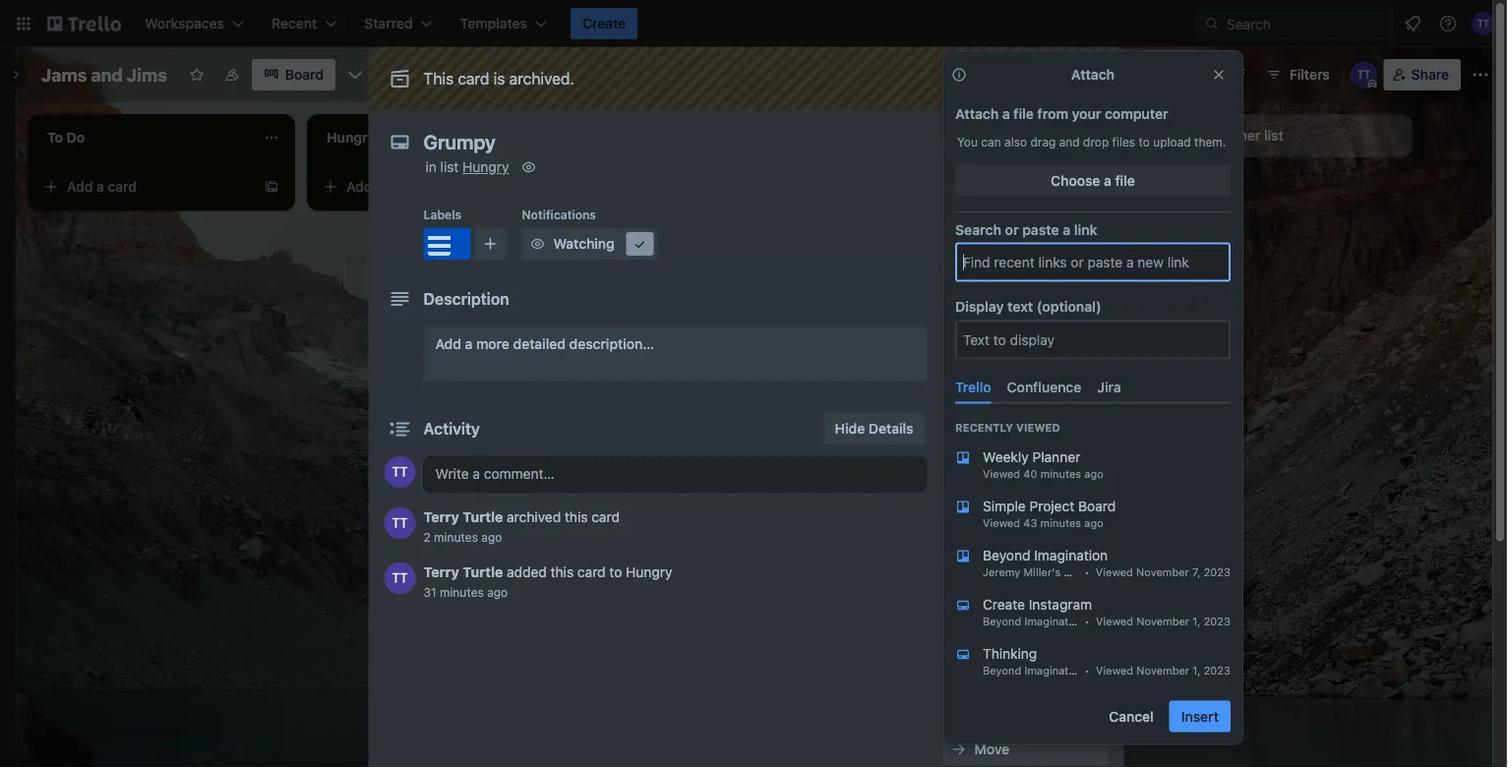 Task type: describe. For each thing, give the bounding box(es) containing it.
custom
[[975, 464, 1025, 480]]

sm image for watching
[[528, 234, 548, 254]]

tab list containing trello
[[947, 371, 1239, 404]]

terry for archived this card
[[424, 509, 459, 525]]

thinking beyond imagination • viewed november 1, 2023
[[983, 645, 1231, 677]]

create from template… image
[[1102, 179, 1118, 195]]

0 vertical spatial power-
[[943, 515, 984, 528]]

can
[[981, 135, 1001, 149]]

minutes inside 'weekly planner viewed 40 minutes ago'
[[1041, 467, 1081, 480]]

actions
[[943, 713, 987, 727]]

fields
[[1029, 464, 1067, 480]]

terry turtle added this card to hungry 31 minutes ago
[[424, 564, 672, 599]]

(optional)
[[1037, 299, 1102, 315]]

primary element
[[0, 0, 1507, 47]]

create instagram option
[[940, 587, 1247, 636]]

workspace visible image
[[224, 67, 240, 83]]

beyond inside "beyond imagination" option
[[983, 547, 1031, 563]]

watching
[[553, 236, 615, 252]]

• viewed november 7, 2023
[[1078, 566, 1231, 578]]

beyond imagination
[[983, 547, 1108, 563]]

imagination inside thinking beyond imagination • viewed november 1, 2023
[[1025, 664, 1084, 677]]

computer
[[1105, 106, 1169, 122]]

0 horizontal spatial labels
[[424, 208, 462, 221]]

add button
[[975, 663, 1047, 679]]

simple project board viewed 43 minutes ago
[[983, 498, 1116, 529]]

november inside create instagram beyond imagination • viewed november 1, 2023
[[1137, 615, 1190, 628]]

1 horizontal spatial to
[[969, 200, 981, 213]]

hide details link
[[823, 413, 925, 445]]

turtle for archived this card
[[463, 509, 503, 525]]

project
[[1030, 498, 1075, 514]]

add inside add power-ups link
[[975, 543, 1001, 559]]

2023 inside create instagram beyond imagination • viewed november 1, 2023
[[1204, 615, 1231, 628]]

more info image
[[951, 67, 967, 83]]

text
[[1008, 299, 1033, 315]]

labels link
[[943, 260, 1108, 291]]

show menu image
[[1471, 65, 1491, 85]]

star or unstar board image
[[189, 67, 205, 83]]

checklist
[[975, 306, 1035, 323]]

40
[[1024, 467, 1037, 480]]

search
[[955, 221, 1002, 238]]

0 horizontal spatial hungry
[[463, 159, 509, 175]]

add button button
[[943, 655, 1108, 687]]

0 notifications image
[[1401, 12, 1425, 35]]

beyond inside thinking beyond imagination • viewed november 1, 2023
[[983, 664, 1021, 677]]

31
[[424, 585, 436, 599]]

weekly
[[983, 449, 1029, 465]]

simple
[[983, 498, 1026, 514]]

terry for added this card to hungry
[[424, 564, 459, 580]]

0 vertical spatial board
[[285, 66, 324, 83]]

to inside terry turtle added this card to hungry 31 minutes ago
[[609, 564, 622, 580]]

minutes inside simple project board viewed 43 minutes ago
[[1040, 517, 1081, 529]]

workspace
[[1064, 566, 1119, 578]]

custom fields button
[[943, 462, 1108, 482]]

cover link
[[943, 417, 1108, 449]]

trello.board image for simple
[[955, 499, 971, 515]]

confluence
[[1007, 379, 1082, 395]]

jeremy miller's workspace
[[983, 566, 1119, 578]]

0 horizontal spatial ups
[[984, 515, 1007, 528]]

choose a file
[[1051, 173, 1135, 189]]

create from template… image
[[264, 179, 279, 195]]

minutes inside terry turtle added this card to hungry 31 minutes ago
[[440, 585, 484, 599]]

watching button
[[522, 228, 658, 260]]

imagination inside create instagram beyond imagination • viewed november 1, 2023
[[1025, 615, 1084, 628]]

or
[[1005, 221, 1019, 238]]

viewed inside "beyond imagination" option
[[1096, 566, 1133, 578]]

good
[[1029, 623, 1064, 640]]

add inside add a more detailed description… link
[[435, 336, 461, 352]]

your
[[1072, 106, 1101, 122]]

sm image inside move link
[[949, 740, 969, 760]]

hungry inside terry turtle added this card to hungry 31 minutes ago
[[626, 564, 672, 580]]

thinking
[[983, 645, 1037, 662]]

trello.board image inside "beyond imagination" option
[[955, 548, 971, 564]]

choose a file element
[[955, 165, 1231, 197]]

create for create instagram beyond imagination • viewed november 1, 2023
[[983, 596, 1025, 612]]

hungry link
[[463, 159, 509, 175]]

ago inside 'weekly planner viewed 40 minutes ago'
[[1084, 467, 1104, 480]]

31 minutes ago link
[[424, 585, 508, 599]]

attach a file from your computer
[[955, 106, 1169, 122]]

add inside add another list button
[[1181, 127, 1207, 144]]

display text (optional)
[[955, 299, 1102, 315]]

you can also drag and drop files to upload them.
[[957, 135, 1226, 149]]

create instagram beyond imagination • viewed november 1, 2023
[[983, 596, 1231, 628]]

close popover image
[[1211, 67, 1227, 83]]

trello
[[955, 379, 991, 395]]

mark
[[975, 623, 1007, 640]]

weekly planner option
[[940, 439, 1247, 488]]

planner
[[1033, 449, 1081, 465]]

in list hungry
[[426, 159, 509, 175]]

archived.
[[509, 69, 574, 88]]

0 horizontal spatial terry turtle (terryturtle) image
[[384, 563, 416, 594]]

also
[[1005, 135, 1027, 149]]

color: blue, title: none image
[[424, 228, 471, 260]]

add a more detailed description…
[[435, 336, 654, 352]]

sm image inside watching button
[[630, 234, 650, 254]]

2023 inside "beyond imagination" option
[[1204, 566, 1231, 578]]

miller's
[[1024, 566, 1061, 578]]

2 terry turtle (terryturtle) image from the top
[[384, 508, 416, 539]]

power-ups
[[943, 515, 1007, 528]]

attachment
[[975, 385, 1051, 401]]

add another list
[[1181, 127, 1284, 144]]

cancel
[[1109, 708, 1154, 725]]

description
[[424, 290, 509, 308]]

details
[[869, 421, 914, 437]]

beyond imagination option
[[940, 538, 1247, 587]]

mark as good idea button
[[943, 616, 1108, 647]]

trello.card image for thinking
[[955, 647, 971, 663]]

this for archived
[[565, 509, 588, 525]]

them.
[[1194, 135, 1226, 149]]

link
[[1074, 221, 1098, 238]]

add a card button for create from template… icon
[[874, 171, 1094, 203]]

create for create
[[582, 15, 626, 31]]

jira
[[1097, 379, 1121, 395]]

add power-ups link
[[943, 535, 1108, 567]]

choose
[[1051, 173, 1100, 189]]

viewed inside simple project board viewed 43 minutes ago
[[983, 517, 1020, 529]]

hide
[[835, 421, 865, 437]]

turtle for added this card to hungry
[[463, 564, 503, 580]]

2 add a card from the left
[[346, 179, 416, 195]]

1, inside thinking beyond imagination • viewed november 1, 2023
[[1193, 664, 1201, 677]]

you
[[957, 135, 978, 149]]

this
[[424, 69, 454, 88]]

display
[[955, 299, 1004, 315]]

cancel button
[[1097, 701, 1166, 732]]

sm image for cover
[[949, 423, 969, 443]]

sm image inside members link
[[949, 226, 969, 246]]

and inside text field
[[91, 64, 123, 85]]

recently
[[955, 421, 1013, 434]]

• inside thinking beyond imagination • viewed november 1, 2023
[[1085, 664, 1090, 677]]

added
[[507, 564, 547, 580]]



Task type: vqa. For each thing, say whether or not it's contained in the screenshot.
James Peterson's workspace Free
no



Task type: locate. For each thing, give the bounding box(es) containing it.
minutes down 'planner'
[[1041, 467, 1081, 480]]

1 vertical spatial this
[[551, 564, 574, 580]]

terry up 2
[[424, 509, 459, 525]]

2 vertical spatial imagination
[[1025, 664, 1084, 677]]

0 vertical spatial imagination
[[1034, 547, 1108, 563]]

trello.board image left simple
[[955, 499, 971, 515]]

2 1, from the top
[[1193, 664, 1201, 677]]

0 horizontal spatial to
[[609, 564, 622, 580]]

1,
[[1193, 615, 1201, 628], [1193, 664, 1201, 677]]

1 terry from the top
[[424, 509, 459, 525]]

0 horizontal spatial list
[[440, 159, 459, 175]]

add power-ups
[[975, 543, 1076, 559]]

november inside thinking beyond imagination • viewed november 1, 2023
[[1137, 664, 1190, 677]]

this right added at the bottom left of page
[[551, 564, 574, 580]]

1 vertical spatial trello.card image
[[955, 647, 971, 663]]

2 beyond from the top
[[983, 615, 1021, 628]]

search or paste a link
[[955, 221, 1098, 238]]

Display text (optional) field
[[957, 322, 1229, 357]]

2 2023 from the top
[[1204, 615, 1231, 628]]

1 vertical spatial board
[[1078, 498, 1116, 514]]

2023 down • viewed november 7, 2023
[[1204, 615, 1231, 628]]

2 vertical spatial •
[[1085, 664, 1090, 677]]

0 vertical spatial 2023
[[1204, 566, 1231, 578]]

minutes inside terry turtle archived this card 2 minutes ago
[[434, 530, 478, 544]]

turtle
[[463, 509, 503, 525], [463, 564, 503, 580]]

1 add a card from the left
[[67, 179, 137, 195]]

add inside add button button
[[975, 663, 1001, 679]]

list inside button
[[1264, 127, 1284, 144]]

1 vertical spatial trello.board image
[[955, 499, 971, 515]]

0 vertical spatial terry
[[424, 509, 459, 525]]

sm image inside checklist "link"
[[949, 305, 969, 325]]

0 vertical spatial list
[[1264, 127, 1284, 144]]

0 vertical spatial attach
[[1071, 66, 1115, 83]]

0 horizontal spatial add a card button
[[35, 171, 256, 203]]

3 add a card button from the left
[[874, 171, 1094, 203]]

sm image
[[519, 157, 539, 177], [949, 226, 969, 246], [630, 234, 650, 254], [949, 740, 969, 760]]

november left 7,
[[1136, 566, 1189, 578]]

and left jims
[[91, 64, 123, 85]]

imagination down instagram
[[1025, 615, 1084, 628]]

1 vertical spatial and
[[1059, 135, 1080, 149]]

another
[[1210, 127, 1261, 144]]

ago inside simple project board viewed 43 minutes ago
[[1084, 517, 1104, 529]]

sm image for checklist
[[949, 305, 969, 325]]

sm image
[[528, 234, 548, 254], [949, 266, 969, 285], [949, 305, 969, 325], [949, 423, 969, 443]]

2
[[424, 530, 431, 544]]

to right added at the bottom left of page
[[609, 564, 622, 580]]

1 horizontal spatial create
[[983, 596, 1025, 612]]

list right another
[[1264, 127, 1284, 144]]

attach up 'you'
[[955, 106, 999, 122]]

viewed down weekly at right
[[983, 467, 1020, 480]]

imagination down good
[[1025, 664, 1084, 677]]

Write a comment text field
[[424, 457, 927, 492]]

sm image right watching
[[630, 234, 650, 254]]

sm image up 'display'
[[949, 266, 969, 285]]

custom fields
[[975, 464, 1067, 480]]

Search or paste a link field
[[957, 245, 1229, 280]]

0 horizontal spatial power-
[[943, 515, 984, 528]]

november inside "beyond imagination" option
[[1136, 566, 1189, 578]]

board
[[285, 66, 324, 83], [1078, 498, 1116, 514]]

imagination up jeremy miller's workspace at bottom
[[1034, 547, 1108, 563]]

3 trello.board image from the top
[[955, 548, 971, 564]]

drag
[[1031, 135, 1056, 149]]

2 vertical spatial to
[[609, 564, 622, 580]]

1 vertical spatial 1,
[[1193, 664, 1201, 677]]

1 vertical spatial ups
[[1050, 543, 1076, 559]]

terry turtle (terryturtle) image
[[384, 457, 416, 488], [384, 508, 416, 539]]

0 horizontal spatial board
[[285, 66, 324, 83]]

1 vertical spatial labels
[[975, 267, 1017, 283]]

1 vertical spatial create
[[983, 596, 1025, 612]]

board inside simple project board viewed 43 minutes ago
[[1078, 498, 1116, 514]]

0 vertical spatial november
[[1136, 566, 1189, 578]]

sm image down add to card
[[949, 226, 969, 246]]

1 horizontal spatial and
[[1059, 135, 1080, 149]]

recently viewed list box
[[940, 439, 1247, 685]]

1 vertical spatial hungry
[[626, 564, 672, 580]]

2 • from the top
[[1085, 615, 1090, 628]]

ups up jeremy miller's workspace at bottom
[[1050, 543, 1076, 559]]

1 vertical spatial 2023
[[1204, 615, 1231, 628]]

0 vertical spatial labels
[[424, 208, 462, 221]]

2 vertical spatial november
[[1137, 664, 1190, 677]]

sm image left cover
[[949, 423, 969, 443]]

this right archived
[[565, 509, 588, 525]]

1 horizontal spatial board
[[1078, 498, 1116, 514]]

2023 right 7,
[[1204, 566, 1231, 578]]

this inside terry turtle archived this card 2 minutes ago
[[565, 509, 588, 525]]

2 horizontal spatial add a card button
[[874, 171, 1094, 203]]

ago inside terry turtle added this card to hungry 31 minutes ago
[[487, 585, 508, 599]]

activity
[[424, 420, 480, 438]]

idea
[[1068, 623, 1096, 640]]

trello.card image inside create instagram option
[[955, 598, 971, 613]]

card
[[458, 69, 490, 88], [108, 179, 137, 195], [387, 179, 416, 195], [946, 179, 975, 195], [984, 200, 1010, 213], [592, 509, 620, 525], [577, 564, 606, 580]]

2 turtle from the top
[[463, 564, 503, 580]]

add to card
[[943, 200, 1010, 213]]

this inside terry turtle added this card to hungry 31 minutes ago
[[551, 564, 574, 580]]

1 vertical spatial november
[[1137, 615, 1190, 628]]

power-
[[943, 515, 984, 528], [1004, 543, 1050, 559]]

2 trello.board image from the top
[[955, 499, 971, 515]]

1 vertical spatial terry turtle (terryturtle) image
[[384, 508, 416, 539]]

imagination inside option
[[1034, 547, 1108, 563]]

1, up insert
[[1193, 664, 1201, 677]]

board left customize views image
[[285, 66, 324, 83]]

• down instagram
[[1085, 615, 1090, 628]]

power ups image
[[1197, 67, 1213, 83]]

trello.board image inside weekly planner option
[[955, 450, 971, 466]]

drop
[[1083, 135, 1109, 149]]

paste
[[1022, 221, 1059, 238]]

file down files
[[1115, 173, 1135, 189]]

attach up the your on the top right
[[1071, 66, 1115, 83]]

2 add a card button from the left
[[315, 171, 535, 203]]

instagram
[[1029, 596, 1092, 612]]

0 horizontal spatial add a card
[[67, 179, 137, 195]]

labels inside labels link
[[975, 267, 1017, 283]]

create
[[582, 15, 626, 31], [983, 596, 1025, 612]]

3 add a card from the left
[[905, 179, 975, 195]]

2 vertical spatial 2023
[[1204, 664, 1231, 677]]

sm image left checklist
[[949, 305, 969, 325]]

dates button
[[943, 338, 1108, 370]]

1 vertical spatial •
[[1085, 615, 1090, 628]]

1 horizontal spatial file
[[1115, 173, 1135, 189]]

trello.board image down power-ups
[[955, 548, 971, 564]]

1 horizontal spatial power-
[[1004, 543, 1050, 559]]

members link
[[943, 220, 1108, 252]]

terry
[[424, 509, 459, 525], [424, 564, 459, 580]]

beyond down thinking
[[983, 664, 1021, 677]]

tab list
[[947, 371, 1239, 404]]

ago inside terry turtle archived this card 2 minutes ago
[[481, 530, 502, 544]]

1 add a card button from the left
[[35, 171, 256, 203]]

ago up 31 minutes ago link
[[481, 530, 502, 544]]

0 vertical spatial hungry
[[463, 159, 509, 175]]

2023
[[1204, 566, 1231, 578], [1204, 615, 1231, 628], [1204, 664, 1231, 677]]

terry inside terry turtle archived this card 2 minutes ago
[[424, 509, 459, 525]]

to up search
[[969, 200, 981, 213]]

ago up "simple project board" 'option'
[[1084, 467, 1104, 480]]

terry turtle (terryturtle) image right filters
[[1351, 61, 1378, 89]]

• inside create instagram beyond imagination • viewed november 1, 2023
[[1085, 615, 1090, 628]]

2 vertical spatial beyond
[[983, 664, 1021, 677]]

to
[[1139, 135, 1150, 149], [969, 200, 981, 213], [609, 564, 622, 580]]

sm image down actions on the right bottom of page
[[949, 740, 969, 760]]

turtle inside terry turtle archived this card 2 minutes ago
[[463, 509, 503, 525]]

this for added
[[551, 564, 574, 580]]

0 horizontal spatial file
[[1014, 106, 1034, 122]]

terry up '31'
[[424, 564, 459, 580]]

2 horizontal spatial add a card
[[905, 179, 975, 195]]

Board name text field
[[31, 59, 177, 91]]

• up create instagram option
[[1084, 566, 1090, 578]]

open information menu image
[[1438, 14, 1458, 33]]

terry turtle (terryturtle) image right open information menu icon
[[1472, 12, 1495, 35]]

3 2023 from the top
[[1204, 664, 1231, 677]]

2 vertical spatial terry turtle (terryturtle) image
[[384, 563, 416, 594]]

list right in
[[440, 159, 459, 175]]

1 vertical spatial power-
[[1004, 543, 1050, 559]]

attach for attach a file from your computer
[[955, 106, 999, 122]]

1 horizontal spatial labels
[[975, 267, 1017, 283]]

terry turtle (terryturtle) image left '31'
[[384, 563, 416, 594]]

0 vertical spatial this
[[565, 509, 588, 525]]

jams
[[41, 64, 87, 85]]

1 november from the top
[[1136, 566, 1189, 578]]

detailed
[[513, 336, 566, 352]]

weekly planner viewed 40 minutes ago
[[983, 449, 1104, 480]]

minutes down project
[[1040, 517, 1081, 529]]

jeremy
[[983, 566, 1020, 578]]

1 vertical spatial list
[[440, 159, 459, 175]]

labels up 'color: blue, title: none' "icon"
[[424, 208, 462, 221]]

2023 up insert
[[1204, 664, 1231, 677]]

ago down added at the bottom left of page
[[487, 585, 508, 599]]

filters button
[[1260, 59, 1336, 91]]

november up 'cancel' at the right bottom
[[1137, 664, 1190, 677]]

create inside create instagram beyond imagination • viewed november 1, 2023
[[983, 596, 1025, 612]]

card inside terry turtle archived this card 2 minutes ago
[[592, 509, 620, 525]]

minutes
[[1041, 467, 1081, 480], [1040, 517, 1081, 529], [434, 530, 478, 544], [440, 585, 484, 599]]

1 beyond from the top
[[983, 547, 1031, 563]]

trello.card image inside 'thinking' option
[[955, 647, 971, 663]]

1 vertical spatial imagination
[[1025, 615, 1084, 628]]

0 vertical spatial to
[[1139, 135, 1150, 149]]

1 trello.card image from the top
[[955, 598, 971, 613]]

2 vertical spatial trello.board image
[[955, 548, 971, 564]]

labels up 'display'
[[975, 267, 1017, 283]]

trello.card image
[[955, 598, 971, 613], [955, 647, 971, 663]]

archived
[[507, 509, 561, 525]]

switch to… image
[[14, 14, 33, 33]]

board down weekly planner option
[[1078, 498, 1116, 514]]

trello.board image down recently
[[955, 450, 971, 466]]

members
[[975, 228, 1035, 244]]

terry turtle archived this card 2 minutes ago
[[424, 509, 620, 544]]

• down idea
[[1085, 664, 1090, 677]]

0 vertical spatial and
[[91, 64, 123, 85]]

ups down simple
[[984, 515, 1007, 528]]

viewed inside 'weekly planner viewed 40 minutes ago'
[[983, 467, 1020, 480]]

imagination
[[1034, 547, 1108, 563], [1025, 615, 1084, 628], [1025, 664, 1084, 677]]

2 horizontal spatial terry turtle (terryturtle) image
[[1472, 12, 1495, 35]]

0 vertical spatial ups
[[984, 515, 1007, 528]]

hungry
[[463, 159, 509, 175], [626, 564, 672, 580]]

sm image inside watching button
[[528, 234, 548, 254]]

to right files
[[1139, 135, 1150, 149]]

notifications
[[522, 208, 596, 221]]

description…
[[569, 336, 654, 352]]

jims
[[127, 64, 167, 85]]

upload
[[1153, 135, 1191, 149]]

2023 inside thinking beyond imagination • viewed november 1, 2023
[[1204, 664, 1231, 677]]

1 vertical spatial beyond
[[983, 615, 1021, 628]]

1 vertical spatial terry turtle (terryturtle) image
[[1351, 61, 1378, 89]]

1 vertical spatial attach
[[955, 106, 999, 122]]

0 vertical spatial trello.card image
[[955, 598, 971, 613]]

ago
[[1084, 467, 1104, 480], [1084, 517, 1104, 529], [481, 530, 502, 544], [487, 585, 508, 599]]

1 turtle from the top
[[463, 509, 503, 525]]

0 vertical spatial terry turtle (terryturtle) image
[[384, 457, 416, 488]]

simple project board option
[[940, 488, 1247, 538]]

viewed up 'planner'
[[1016, 421, 1060, 434]]

1, inside create instagram beyond imagination • viewed november 1, 2023
[[1193, 615, 1201, 628]]

is
[[494, 69, 505, 88]]

create button
[[571, 8, 638, 39]]

1 • from the top
[[1084, 566, 1090, 578]]

viewed right idea
[[1096, 615, 1134, 628]]

turtle up 31 minutes ago link
[[463, 564, 503, 580]]

0 vertical spatial terry turtle (terryturtle) image
[[1472, 12, 1495, 35]]

0 horizontal spatial attach
[[955, 106, 999, 122]]

1 vertical spatial turtle
[[463, 564, 503, 580]]

from
[[1037, 106, 1068, 122]]

sm image inside cover link
[[949, 423, 969, 443]]

add a card
[[67, 179, 137, 195], [346, 179, 416, 195], [905, 179, 975, 195]]

november down • viewed november 7, 2023
[[1137, 615, 1190, 628]]

in
[[426, 159, 437, 175]]

0 horizontal spatial and
[[91, 64, 123, 85]]

None text field
[[414, 124, 1063, 159]]

minutes right 2
[[434, 530, 478, 544]]

search image
[[1204, 16, 1220, 31]]

more
[[476, 336, 510, 352]]

trello.board image for weekly
[[955, 450, 971, 466]]

3 beyond from the top
[[983, 664, 1021, 677]]

viewed inside thinking beyond imagination • viewed november 1, 2023
[[1096, 664, 1134, 677]]

0 horizontal spatial create
[[582, 15, 626, 31]]

3 november from the top
[[1137, 664, 1190, 677]]

0 vertical spatial 1,
[[1193, 615, 1201, 628]]

ups
[[984, 515, 1007, 528], [1050, 543, 1076, 559]]

1 vertical spatial file
[[1115, 173, 1135, 189]]

as
[[1011, 623, 1026, 640]]

trello.board image inside "simple project board" 'option'
[[955, 499, 971, 515]]

add a card button
[[35, 171, 256, 203], [315, 171, 535, 203], [874, 171, 1094, 203]]

Search field
[[1220, 9, 1392, 38]]

attachment button
[[943, 378, 1108, 409]]

1 1, from the top
[[1193, 615, 1201, 628]]

beyond inside create instagram beyond imagination • viewed november 1, 2023
[[983, 615, 1021, 628]]

add
[[1181, 127, 1207, 144], [67, 179, 93, 195], [346, 179, 372, 195], [905, 179, 931, 195], [943, 200, 966, 213], [435, 336, 461, 352], [975, 543, 1001, 559], [975, 663, 1001, 679]]

• inside "beyond imagination" option
[[1084, 566, 1090, 578]]

create inside button
[[582, 15, 626, 31]]

minutes right '31'
[[440, 585, 484, 599]]

2 trello.card image from the top
[[955, 647, 971, 663]]

attach for attach
[[1071, 66, 1115, 83]]

mark as good idea
[[975, 623, 1096, 640]]

attach
[[1071, 66, 1115, 83], [955, 106, 999, 122]]

board link
[[252, 59, 336, 91]]

1 horizontal spatial terry turtle (terryturtle) image
[[1351, 61, 1378, 89]]

3 • from the top
[[1085, 664, 1090, 677]]

customize views image
[[345, 65, 365, 85]]

add a card button for create from template… image
[[35, 171, 256, 203]]

thinking option
[[940, 636, 1247, 685]]

filters
[[1290, 66, 1330, 83]]

trello.card image for create
[[955, 598, 971, 613]]

file for attach
[[1014, 106, 1034, 122]]

1 horizontal spatial add a card
[[346, 179, 416, 195]]

1 vertical spatial to
[[969, 200, 981, 213]]

beyond
[[983, 547, 1031, 563], [983, 615, 1021, 628], [983, 664, 1021, 677]]

sm image for labels
[[949, 266, 969, 285]]

0 vertical spatial trello.board image
[[955, 450, 971, 466]]

0 vertical spatial file
[[1014, 106, 1034, 122]]

add a more detailed description… link
[[424, 327, 927, 382]]

2 terry from the top
[[424, 564, 459, 580]]

1 trello.board image from the top
[[955, 450, 971, 466]]

move
[[975, 741, 1010, 758]]

1 horizontal spatial add a card button
[[315, 171, 535, 203]]

automation
[[943, 593, 1010, 607]]

share button
[[1384, 59, 1461, 91]]

beyond up thinking
[[983, 615, 1021, 628]]

file up also
[[1014, 106, 1034, 122]]

and
[[91, 64, 123, 85], [1059, 135, 1080, 149]]

viewed inside create instagram beyond imagination • viewed november 1, 2023
[[1096, 615, 1134, 628]]

1 vertical spatial terry
[[424, 564, 459, 580]]

checklist link
[[943, 299, 1108, 331]]

0 vertical spatial turtle
[[463, 509, 503, 525]]

turtle inside terry turtle added this card to hungry 31 minutes ago
[[463, 564, 503, 580]]

2 horizontal spatial to
[[1139, 135, 1150, 149]]

2 november from the top
[[1137, 615, 1190, 628]]

sm image right hungry link
[[519, 157, 539, 177]]

sm image inside labels link
[[949, 266, 969, 285]]

card inside terry turtle added this card to hungry 31 minutes ago
[[577, 564, 606, 580]]

1 horizontal spatial ups
[[1050, 543, 1076, 559]]

1, down 7,
[[1193, 615, 1201, 628]]

0 vertical spatial create
[[582, 15, 626, 31]]

beyond up jeremy
[[983, 547, 1031, 563]]

viewed down simple
[[983, 517, 1020, 529]]

0 vertical spatial beyond
[[983, 547, 1031, 563]]

automation image
[[1225, 59, 1252, 87]]

recently viewed
[[955, 421, 1060, 434]]

add another list button
[[1145, 114, 1413, 157]]

1 horizontal spatial hungry
[[626, 564, 672, 580]]

0 vertical spatial •
[[1084, 566, 1090, 578]]

trello.board image
[[955, 450, 971, 466], [955, 499, 971, 515], [955, 548, 971, 564]]

viewed up create instagram beyond imagination • viewed november 1, 2023
[[1096, 566, 1133, 578]]

and right drag
[[1059, 135, 1080, 149]]

1 horizontal spatial attach
[[1071, 66, 1115, 83]]

power- down simple
[[943, 515, 984, 528]]

sm image down 'notifications'
[[528, 234, 548, 254]]

1 2023 from the top
[[1204, 566, 1231, 578]]

turtle up 2 minutes ago link
[[463, 509, 503, 525]]

ago up "beyond imagination" option
[[1084, 517, 1104, 529]]

viewed up 'cancel' at the right bottom
[[1096, 664, 1134, 677]]

move link
[[943, 734, 1108, 765]]

power- up miller's at the bottom
[[1004, 543, 1050, 559]]

1 horizontal spatial list
[[1264, 127, 1284, 144]]

terry inside terry turtle added this card to hungry 31 minutes ago
[[424, 564, 459, 580]]

terry turtle (terryturtle) image
[[1472, 12, 1495, 35], [1351, 61, 1378, 89], [384, 563, 416, 594]]

dates
[[975, 346, 1012, 362]]

files
[[1112, 135, 1135, 149]]

file for choose
[[1115, 173, 1135, 189]]

1 terry turtle (terryturtle) image from the top
[[384, 457, 416, 488]]



